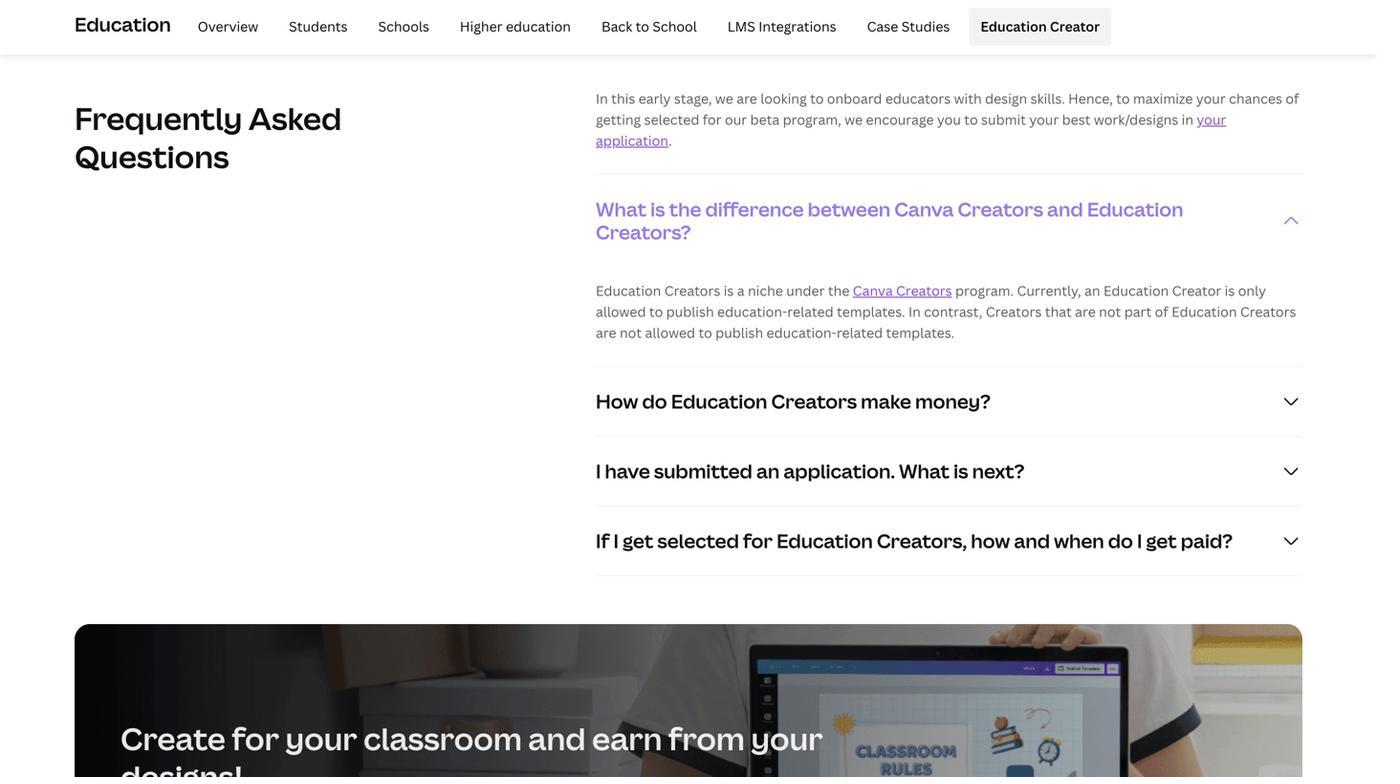 Task type: describe. For each thing, give the bounding box(es) containing it.
do for i
[[642, 4, 667, 30]]

hence,
[[1068, 89, 1113, 107]]

i right when
[[1137, 528, 1142, 554]]

and inside "create for your classroom and earn from your designs!"
[[528, 718, 586, 760]]

next?
[[972, 458, 1025, 484]]

how
[[971, 528, 1010, 554]]

1 horizontal spatial not
[[1099, 303, 1121, 321]]

creator inside education creator link
[[1050, 17, 1100, 36]]

education inside how do i increase my chances of getting selected for education creators?
[[1095, 4, 1191, 30]]

school
[[653, 17, 697, 36]]

creator inside program. currently, an education creator is only allowed to publish education-related templates. in contrast, creators that are not part of education creators are not allowed to publish education-related templates.
[[1172, 282, 1222, 300]]

overview
[[198, 17, 258, 36]]

work/designs
[[1094, 110, 1179, 129]]

frequently asked questions
[[75, 98, 342, 177]]

education inside how do education creators make money? dropdown button
[[671, 388, 767, 414]]

to inside back to school link
[[636, 17, 649, 36]]

chances inside how do i increase my chances of getting selected for education creators?
[[798, 4, 877, 30]]

higher
[[460, 17, 503, 36]]

0 horizontal spatial publish
[[666, 303, 714, 321]]

for inside in this early stage, we are looking to onboard educators with design skills. hence, to maximize your chances of getting selected for our beta program, we encourage you to submit your best work/designs in
[[703, 110, 722, 129]]

students
[[289, 17, 348, 36]]

creators inside what is the difference between canva creators and education creators?
[[958, 196, 1043, 222]]

program,
[[783, 110, 841, 129]]

1 vertical spatial not
[[620, 324, 642, 342]]

i inside how do i increase my chances of getting selected for education creators?
[[671, 4, 676, 30]]

educators
[[885, 89, 951, 107]]

creators down only
[[1240, 303, 1296, 321]]

0 vertical spatial allowed
[[596, 303, 646, 321]]

studies
[[902, 17, 950, 36]]

stage,
[[674, 89, 712, 107]]

my
[[765, 4, 794, 30]]

students link
[[278, 8, 359, 46]]

lms integrations
[[728, 17, 836, 36]]

best
[[1062, 110, 1091, 129]]

onboard
[[827, 89, 882, 107]]

how do education creators make money?
[[596, 388, 991, 414]]

education creators is a niche under the canva creators
[[596, 282, 952, 300]]

back to school
[[602, 17, 697, 36]]

maximize
[[1133, 89, 1193, 107]]

canva creators link
[[853, 282, 952, 300]]

part
[[1124, 303, 1152, 321]]

paid?
[[1181, 528, 1233, 554]]

create for your classroom and earn from your designs!
[[121, 718, 823, 778]]

encourage
[[866, 110, 934, 129]]

earn
[[592, 718, 662, 760]]

early
[[639, 89, 671, 107]]

program. currently, an education creator is only allowed to publish education-related templates. in contrast, creators that are not part of education creators are not allowed to publish education-related templates.
[[596, 282, 1296, 342]]

under
[[786, 282, 825, 300]]

schools link
[[367, 8, 441, 46]]

niche
[[748, 282, 783, 300]]

have
[[605, 458, 650, 484]]

getting inside how do i increase my chances of getting selected for education creators?
[[905, 4, 972, 30]]

what inside what is the difference between canva creators and education creators?
[[596, 196, 647, 222]]

are inside in this early stage, we are looking to onboard educators with design skills. hence, to maximize your chances of getting selected for our beta program, we encourage you to submit your best work/designs in
[[737, 89, 757, 107]]

and inside what is the difference between canva creators and education creators?
[[1047, 196, 1083, 222]]

in this early stage, we are looking to onboard educators with design skills. hence, to maximize your chances of getting selected for our beta program, we encourage you to submit your best work/designs in
[[596, 89, 1299, 129]]

1 vertical spatial the
[[828, 282, 850, 300]]

education
[[506, 17, 571, 36]]

creators left a
[[664, 282, 720, 300]]

education creator link
[[969, 8, 1111, 46]]

1 horizontal spatial we
[[845, 110, 863, 129]]

design
[[985, 89, 1027, 107]]

is inside program. currently, an education creator is only allowed to publish education-related templates. in contrast, creators that are not part of education creators are not allowed to publish education-related templates.
[[1225, 282, 1235, 300]]

submitted
[[654, 458, 753, 484]]

currently,
[[1017, 282, 1081, 300]]

education inside what is the difference between canva creators and education creators?
[[1087, 196, 1183, 222]]

1 vertical spatial allowed
[[645, 324, 695, 342]]

0 horizontal spatial canva
[[853, 282, 893, 300]]

of inside how do i increase my chances of getting selected for education creators?
[[880, 4, 901, 30]]

back
[[602, 17, 632, 36]]

selected inside dropdown button
[[657, 528, 739, 554]]

how for how do i increase my chances of getting selected for education creators?
[[596, 4, 638, 30]]

this
[[611, 89, 635, 107]]

our
[[725, 110, 747, 129]]

difference
[[705, 196, 804, 222]]

case studies
[[867, 17, 950, 36]]

i right if
[[614, 528, 619, 554]]

if i get selected for education creators, how and when do i get paid? button
[[596, 507, 1303, 576]]

application
[[596, 131, 668, 150]]

how do i increase my chances of getting selected for education creators?
[[596, 4, 1191, 53]]

case studies link
[[856, 8, 962, 46]]

of inside program. currently, an education creator is only allowed to publish education-related templates. in contrast, creators that are not part of education creators are not allowed to publish education-related templates.
[[1155, 303, 1168, 321]]

when
[[1054, 528, 1104, 554]]

from
[[668, 718, 745, 760]]

education inside education creator link
[[981, 17, 1047, 36]]

higher education link
[[448, 8, 582, 46]]

1 horizontal spatial publish
[[716, 324, 763, 342]]

an inside dropdown button
[[756, 458, 780, 484]]

for inside how do i increase my chances of getting selected for education creators?
[[1061, 4, 1091, 30]]

that
[[1045, 303, 1072, 321]]

what inside dropdown button
[[899, 458, 950, 484]]

in
[[1182, 110, 1194, 129]]

your application link
[[596, 110, 1226, 150]]

classroom
[[364, 718, 522, 760]]

do inside if i get selected for education creators, how and when do i get paid? dropdown button
[[1108, 528, 1133, 554]]

2 get from the left
[[1146, 528, 1177, 554]]

is inside dropdown button
[[954, 458, 968, 484]]

money?
[[915, 388, 991, 414]]

how do i increase my chances of getting selected for education creators? button
[[596, 0, 1303, 74]]

if
[[596, 528, 610, 554]]

your inside your application
[[1197, 110, 1226, 129]]

submit
[[981, 110, 1026, 129]]

beta
[[750, 110, 780, 129]]

chances inside in this early stage, we are looking to onboard educators with design skills. hence, to maximize your chances of getting selected for our beta program, we encourage you to submit your best work/designs in
[[1229, 89, 1282, 107]]



Task type: vqa. For each thing, say whether or not it's contained in the screenshot.
the 'Back to Home' link
no



Task type: locate. For each thing, give the bounding box(es) containing it.
1 vertical spatial creator
[[1172, 282, 1222, 300]]

only
[[1238, 282, 1266, 300]]

you
[[937, 110, 961, 129]]

0 vertical spatial what
[[596, 196, 647, 222]]

2 creators? from the top
[[596, 219, 691, 245]]

to
[[636, 17, 649, 36], [810, 89, 824, 107], [1116, 89, 1130, 107], [964, 110, 978, 129], [649, 303, 663, 321], [699, 324, 712, 342]]

1 vertical spatial do
[[642, 388, 667, 414]]

1 horizontal spatial getting
[[905, 4, 972, 30]]

1 vertical spatial templates.
[[886, 324, 955, 342]]

selected up design
[[976, 4, 1057, 30]]

is inside what is the difference between canva creators and education creators?
[[650, 196, 665, 222]]

how inside dropdown button
[[596, 388, 638, 414]]

get right if
[[623, 528, 653, 554]]

2 horizontal spatial are
[[1075, 303, 1096, 321]]

case
[[867, 17, 898, 36]]

do inside how do i increase my chances of getting selected for education creators?
[[642, 4, 667, 30]]

creators up program.
[[958, 196, 1043, 222]]

creator up the hence,
[[1050, 17, 1100, 36]]

2 vertical spatial are
[[596, 324, 617, 342]]

0 horizontal spatial what
[[596, 196, 647, 222]]

templates. down contrast,
[[886, 324, 955, 342]]

canva
[[894, 196, 954, 222], [853, 282, 893, 300]]

create
[[121, 718, 225, 760]]

1 get from the left
[[623, 528, 653, 554]]

your application
[[596, 110, 1226, 150]]

looking
[[761, 89, 807, 107]]

related
[[787, 303, 834, 321], [837, 324, 883, 342]]

menu bar
[[179, 8, 1111, 46]]

publish
[[666, 303, 714, 321], [716, 324, 763, 342]]

2 horizontal spatial of
[[1286, 89, 1299, 107]]

we up our
[[715, 89, 733, 107]]

overview link
[[186, 8, 270, 46]]

is down application
[[650, 196, 665, 222]]

what is the difference between canva creators and education creators? button
[[596, 175, 1303, 267]]

what
[[596, 196, 647, 222], [899, 458, 950, 484]]

with
[[954, 89, 982, 107]]

get left paid?
[[1146, 528, 1177, 554]]

1 creators? from the top
[[596, 27, 691, 53]]

creator
[[1050, 17, 1100, 36], [1172, 282, 1222, 300]]

do inside how do education creators make money? dropdown button
[[642, 388, 667, 414]]

1 vertical spatial we
[[845, 110, 863, 129]]

0 horizontal spatial of
[[880, 4, 901, 30]]

education- down a
[[717, 303, 787, 321]]

how inside how do i increase my chances of getting selected for education creators?
[[596, 4, 638, 30]]

i have submitted an application. what is next? button
[[596, 437, 1303, 506]]

i
[[671, 4, 676, 30], [596, 458, 601, 484], [614, 528, 619, 554], [1137, 528, 1142, 554]]

in down canva creators link
[[909, 303, 921, 321]]

creators,
[[877, 528, 967, 554]]

integrations
[[759, 17, 836, 36]]

0 vertical spatial related
[[787, 303, 834, 321]]

1 vertical spatial of
[[1286, 89, 1299, 107]]

contrast,
[[924, 303, 983, 321]]

and right how
[[1014, 528, 1050, 554]]

0 vertical spatial do
[[642, 4, 667, 30]]

0 horizontal spatial chances
[[798, 4, 877, 30]]

selected inside in this early stage, we are looking to onboard educators with design skills. hence, to maximize your chances of getting selected for our beta program, we encourage you to submit your best work/designs in
[[644, 110, 699, 129]]

publish down a
[[716, 324, 763, 342]]

if i get selected for education creators, how and when do i get paid?
[[596, 528, 1233, 554]]

0 horizontal spatial we
[[715, 89, 733, 107]]

creators down program.
[[986, 303, 1042, 321]]

1 horizontal spatial an
[[1085, 282, 1100, 300]]

1 vertical spatial how
[[596, 388, 638, 414]]

in inside in this early stage, we are looking to onboard educators with design skills. hence, to maximize your chances of getting selected for our beta program, we encourage you to submit your best work/designs in
[[596, 89, 608, 107]]

0 vertical spatial chances
[[798, 4, 877, 30]]

not
[[1099, 303, 1121, 321], [620, 324, 642, 342]]

do right when
[[1108, 528, 1133, 554]]

creators? down application
[[596, 219, 691, 245]]

0 vertical spatial templates.
[[837, 303, 905, 321]]

we
[[715, 89, 733, 107], [845, 110, 863, 129]]

0 vertical spatial creator
[[1050, 17, 1100, 36]]

and
[[1047, 196, 1083, 222], [1014, 528, 1050, 554], [528, 718, 586, 760]]

selected down submitted
[[657, 528, 739, 554]]

how up have at the bottom left
[[596, 388, 638, 414]]

i left "increase"
[[671, 4, 676, 30]]

1 horizontal spatial in
[[909, 303, 921, 321]]

0 vertical spatial we
[[715, 89, 733, 107]]

0 vertical spatial creators?
[[596, 27, 691, 53]]

0 vertical spatial not
[[1099, 303, 1121, 321]]

creators up contrast,
[[896, 282, 952, 300]]

0 vertical spatial in
[[596, 89, 608, 107]]

what down application
[[596, 196, 647, 222]]

1 horizontal spatial related
[[837, 324, 883, 342]]

1 horizontal spatial are
[[737, 89, 757, 107]]

do up have at the bottom left
[[642, 388, 667, 414]]

getting
[[905, 4, 972, 30], [596, 110, 641, 129]]

and up currently,
[[1047, 196, 1083, 222]]

0 vertical spatial an
[[1085, 282, 1100, 300]]

1 vertical spatial what
[[899, 458, 950, 484]]

application.
[[784, 458, 895, 484]]

creators? up early
[[596, 27, 691, 53]]

canva inside what is the difference between canva creators and education creators?
[[894, 196, 954, 222]]

in left this
[[596, 89, 608, 107]]

we down onboard
[[845, 110, 863, 129]]

0 vertical spatial how
[[596, 4, 638, 30]]

1 vertical spatial getting
[[596, 110, 641, 129]]

i inside i have submitted an application. what is next? dropdown button
[[596, 458, 601, 484]]

education inside if i get selected for education creators, how and when do i get paid? dropdown button
[[777, 528, 873, 554]]

0 horizontal spatial not
[[620, 324, 642, 342]]

for
[[1061, 4, 1091, 30], [703, 110, 722, 129], [743, 528, 773, 554], [232, 718, 279, 760]]

selected inside how do i increase my chances of getting selected for education creators?
[[976, 4, 1057, 30]]

how for how do education creators make money?
[[596, 388, 638, 414]]

0 horizontal spatial the
[[669, 196, 701, 222]]

1 vertical spatial canva
[[853, 282, 893, 300]]

your
[[1196, 89, 1226, 107], [1029, 110, 1059, 129], [1197, 110, 1226, 129], [285, 718, 357, 760], [751, 718, 823, 760]]

for inside "create for your classroom and earn from your designs!"
[[232, 718, 279, 760]]

creators up i have submitted an application. what is next?
[[771, 388, 857, 414]]

related down canva creators link
[[837, 324, 883, 342]]

is left next?
[[954, 458, 968, 484]]

between
[[808, 196, 890, 222]]

0 vertical spatial are
[[737, 89, 757, 107]]

an right currently,
[[1085, 282, 1100, 300]]

1 vertical spatial an
[[756, 458, 780, 484]]

0 vertical spatial canva
[[894, 196, 954, 222]]

the right under
[[828, 282, 850, 300]]

publish down education creators is a niche under the canva creators
[[666, 303, 714, 321]]

1 vertical spatial creators?
[[596, 219, 691, 245]]

is
[[650, 196, 665, 222], [724, 282, 734, 300], [1225, 282, 1235, 300], [954, 458, 968, 484]]

1 horizontal spatial chances
[[1229, 89, 1282, 107]]

chances
[[798, 4, 877, 30], [1229, 89, 1282, 107]]

do for education
[[642, 388, 667, 414]]

and inside dropdown button
[[1014, 528, 1050, 554]]

back to school link
[[590, 8, 708, 46]]

schools
[[378, 17, 429, 36]]

creator left only
[[1172, 282, 1222, 300]]

increase
[[680, 4, 761, 30]]

0 horizontal spatial getting
[[596, 110, 641, 129]]

allowed
[[596, 303, 646, 321], [645, 324, 695, 342]]

0 horizontal spatial an
[[756, 458, 780, 484]]

0 vertical spatial the
[[669, 196, 701, 222]]

the
[[669, 196, 701, 222], [828, 282, 850, 300]]

0 horizontal spatial related
[[787, 303, 834, 321]]

for right create
[[232, 718, 279, 760]]

do
[[642, 4, 667, 30], [642, 388, 667, 414], [1108, 528, 1133, 554]]

frequently
[[75, 98, 242, 139]]

1 horizontal spatial what
[[899, 458, 950, 484]]

how do education creators make money? button
[[596, 367, 1303, 436]]

0 horizontal spatial creator
[[1050, 17, 1100, 36]]

getting inside in this early stage, we are looking to onboard educators with design skills. hence, to maximize your chances of getting selected for our beta program, we encourage you to submit your best work/designs in
[[596, 110, 641, 129]]

is left a
[[724, 282, 734, 300]]

education-
[[717, 303, 787, 321], [767, 324, 837, 342]]

1 vertical spatial selected
[[644, 110, 699, 129]]

lms
[[728, 17, 755, 36]]

how left school
[[596, 4, 638, 30]]

0 horizontal spatial are
[[596, 324, 617, 342]]

the inside what is the difference between canva creators and education creators?
[[669, 196, 701, 222]]

1 horizontal spatial of
[[1155, 303, 1168, 321]]

questions
[[75, 136, 229, 177]]

i have submitted an application. what is next?
[[596, 458, 1025, 484]]

designs!
[[121, 756, 243, 778]]

1 horizontal spatial get
[[1146, 528, 1177, 554]]

for up the hence,
[[1061, 4, 1091, 30]]

education- down under
[[767, 324, 837, 342]]

what up creators,
[[899, 458, 950, 484]]

templates. down canva creators link
[[837, 303, 905, 321]]

0 vertical spatial education-
[[717, 303, 787, 321]]

1 horizontal spatial creator
[[1172, 282, 1222, 300]]

canva right under
[[853, 282, 893, 300]]

creators inside dropdown button
[[771, 388, 857, 414]]

an inside program. currently, an education creator is only allowed to publish education-related templates. in contrast, creators that are not part of education creators are not allowed to publish education-related templates.
[[1085, 282, 1100, 300]]

2 how from the top
[[596, 388, 638, 414]]

a
[[737, 282, 745, 300]]

an right submitted
[[756, 458, 780, 484]]

0 vertical spatial and
[[1047, 196, 1083, 222]]

menu bar containing overview
[[179, 8, 1111, 46]]

canva right between
[[894, 196, 954, 222]]

1 how from the top
[[596, 4, 638, 30]]

i left have at the bottom left
[[596, 458, 601, 484]]

.
[[668, 131, 672, 150]]

0 horizontal spatial get
[[623, 528, 653, 554]]

program.
[[955, 282, 1014, 300]]

do right back
[[642, 4, 667, 30]]

2 vertical spatial of
[[1155, 303, 1168, 321]]

related down under
[[787, 303, 834, 321]]

creators? inside how do i increase my chances of getting selected for education creators?
[[596, 27, 691, 53]]

for down i have submitted an application. what is next?
[[743, 528, 773, 554]]

templates.
[[837, 303, 905, 321], [886, 324, 955, 342]]

creators? inside what is the difference between canva creators and education creators?
[[596, 219, 691, 245]]

1 vertical spatial related
[[837, 324, 883, 342]]

selected
[[976, 4, 1057, 30], [644, 110, 699, 129], [657, 528, 739, 554]]

the left the difference
[[669, 196, 701, 222]]

for left our
[[703, 110, 722, 129]]

lms integrations link
[[716, 8, 848, 46]]

0 vertical spatial of
[[880, 4, 901, 30]]

higher education
[[460, 17, 571, 36]]

and left earn
[[528, 718, 586, 760]]

education creator
[[981, 17, 1100, 36]]

0 vertical spatial getting
[[905, 4, 972, 30]]

what is the difference between canva creators and education creators?
[[596, 196, 1183, 245]]

1 vertical spatial chances
[[1229, 89, 1282, 107]]

1 vertical spatial are
[[1075, 303, 1096, 321]]

skills.
[[1031, 89, 1065, 107]]

is left only
[[1225, 282, 1235, 300]]

1 vertical spatial and
[[1014, 528, 1050, 554]]

asked
[[249, 98, 342, 139]]

1 horizontal spatial the
[[828, 282, 850, 300]]

how
[[596, 4, 638, 30], [596, 388, 638, 414]]

0 vertical spatial selected
[[976, 4, 1057, 30]]

of inside in this early stage, we are looking to onboard educators with design skills. hence, to maximize your chances of getting selected for our beta program, we encourage you to submit your best work/designs in
[[1286, 89, 1299, 107]]

make
[[861, 388, 911, 414]]

0 vertical spatial publish
[[666, 303, 714, 321]]

get
[[623, 528, 653, 554], [1146, 528, 1177, 554]]

1 vertical spatial publish
[[716, 324, 763, 342]]

of
[[880, 4, 901, 30], [1286, 89, 1299, 107], [1155, 303, 1168, 321]]

1 vertical spatial in
[[909, 303, 921, 321]]

selected up .
[[644, 110, 699, 129]]

2 vertical spatial selected
[[657, 528, 739, 554]]

are
[[737, 89, 757, 107], [1075, 303, 1096, 321], [596, 324, 617, 342]]

in inside program. currently, an education creator is only allowed to publish education-related templates. in contrast, creators that are not part of education creators are not allowed to publish education-related templates.
[[909, 303, 921, 321]]

2 vertical spatial and
[[528, 718, 586, 760]]

1 horizontal spatial canva
[[894, 196, 954, 222]]

for inside dropdown button
[[743, 528, 773, 554]]

1 vertical spatial education-
[[767, 324, 837, 342]]

2 vertical spatial do
[[1108, 528, 1133, 554]]

0 horizontal spatial in
[[596, 89, 608, 107]]



